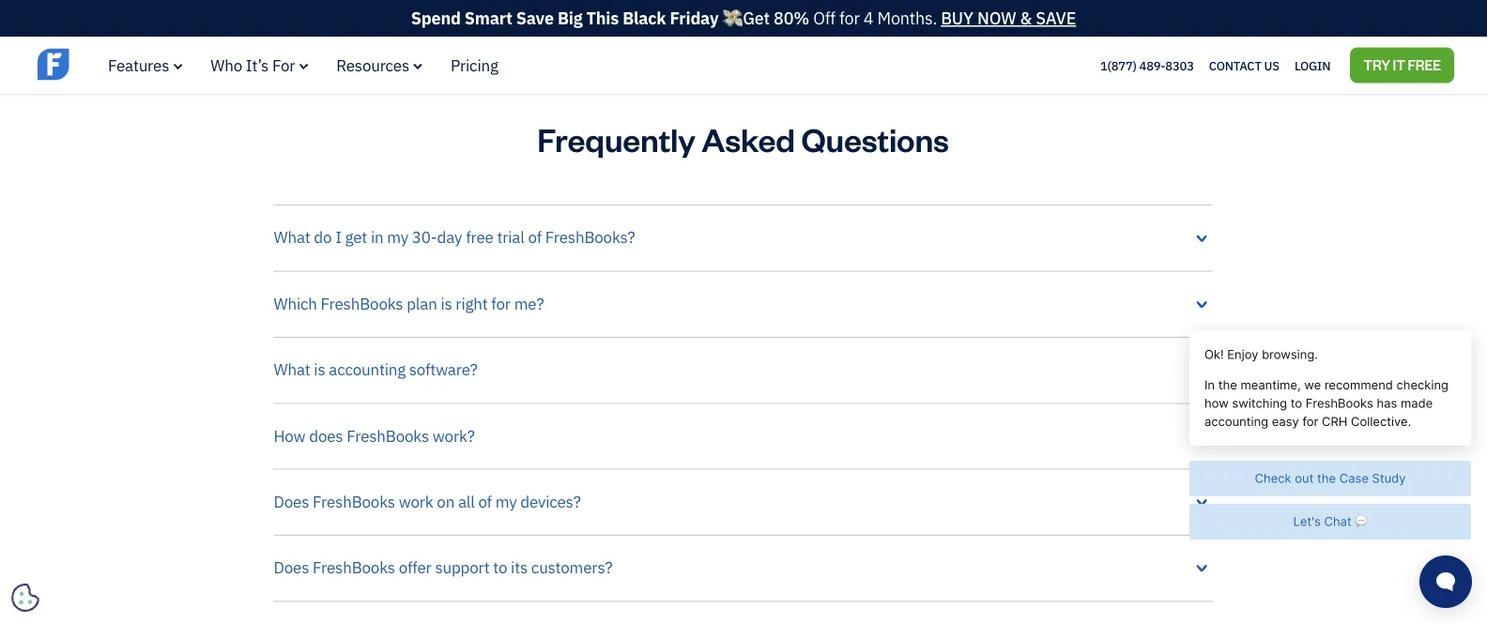 Task type: vqa. For each thing, say whether or not it's contained in the screenshot.
How does FreshBooks work?
yes



Task type: locate. For each thing, give the bounding box(es) containing it.
support
[[435, 557, 490, 578]]

save
[[516, 7, 554, 29]]

which
[[274, 293, 317, 314]]

contact
[[1209, 58, 1262, 73]]

does
[[274, 491, 309, 512], [274, 557, 309, 578]]

for
[[840, 7, 860, 29], [491, 293, 511, 314]]

on
[[437, 491, 455, 512]]

buy
[[941, 7, 974, 29]]

1 horizontal spatial for
[[840, 7, 860, 29]]

who it's for link
[[211, 55, 308, 76]]

spend
[[411, 7, 461, 29]]

my right all
[[496, 491, 517, 512]]

freshbooks left plan
[[321, 293, 403, 314]]

which freshbooks plan is right for me?
[[274, 293, 544, 314]]

what up how
[[274, 359, 310, 380]]

1 horizontal spatial of
[[528, 227, 542, 248]]

to
[[493, 557, 507, 578]]

black
[[623, 7, 666, 29]]

freshbooks?
[[545, 227, 635, 248]]

contact us
[[1209, 58, 1280, 73]]

1 vertical spatial does
[[274, 557, 309, 578]]

2 does from the top
[[274, 557, 309, 578]]

is
[[441, 293, 452, 314], [314, 359, 325, 380]]

0 horizontal spatial for
[[491, 293, 511, 314]]

resources
[[336, 55, 410, 76]]

what
[[274, 227, 310, 248], [274, 359, 310, 380]]

2 what from the top
[[274, 359, 310, 380]]

1 vertical spatial is
[[314, 359, 325, 380]]

pricing link
[[451, 55, 498, 76]]

freshbooks left the work
[[313, 491, 395, 512]]

1 vertical spatial what
[[274, 359, 310, 380]]

devices?
[[521, 491, 581, 512]]

0 horizontal spatial my
[[387, 227, 409, 248]]

cookie preferences image
[[11, 584, 39, 612]]

what left do on the top left of page
[[274, 227, 310, 248]]

who
[[211, 55, 242, 76]]

features
[[108, 55, 169, 76]]

does for does freshbooks work on all of my devices?
[[274, 491, 309, 512]]

friday
[[670, 7, 719, 29]]

its
[[511, 557, 528, 578]]

of right all
[[478, 491, 492, 512]]

1 horizontal spatial my
[[496, 491, 517, 512]]

1 does from the top
[[274, 491, 309, 512]]

💸
[[723, 7, 739, 29]]

features link
[[108, 55, 182, 76]]

right
[[456, 293, 488, 314]]

is right plan
[[441, 293, 452, 314]]

my right in
[[387, 227, 409, 248]]

&
[[1020, 7, 1032, 29]]

asked
[[702, 118, 795, 160]]

0 vertical spatial for
[[840, 7, 860, 29]]

of
[[528, 227, 542, 248], [478, 491, 492, 512]]

get
[[345, 227, 367, 248]]

is left accounting
[[314, 359, 325, 380]]

freshbooks left offer
[[313, 557, 395, 578]]

login link
[[1295, 53, 1331, 78]]

freshbooks for offer
[[313, 557, 395, 578]]

offer
[[399, 557, 432, 578]]

freshbooks
[[321, 293, 403, 314], [347, 425, 429, 446], [313, 491, 395, 512], [313, 557, 395, 578]]

of right trial
[[528, 227, 542, 248]]

pricing
[[451, 55, 498, 76]]

0 vertical spatial is
[[441, 293, 452, 314]]

what do i get in my 30-day free trial of freshbooks?
[[274, 227, 635, 248]]

me?
[[514, 293, 544, 314]]

for left me?
[[491, 293, 511, 314]]

for left 4
[[840, 7, 860, 29]]

freshbooks logo image
[[38, 47, 183, 82]]

4
[[864, 7, 874, 29]]

my
[[387, 227, 409, 248], [496, 491, 517, 512]]

1 what from the top
[[274, 227, 310, 248]]

0 vertical spatial what
[[274, 227, 310, 248]]

1 vertical spatial for
[[491, 293, 511, 314]]

who it's for
[[211, 55, 295, 76]]

try it free link
[[1351, 48, 1455, 83]]

freshbooks for work
[[313, 491, 395, 512]]

does freshbooks offer support to its customers?
[[274, 557, 613, 578]]

it's
[[246, 55, 269, 76]]

80%
[[774, 7, 810, 29]]

1 vertical spatial of
[[478, 491, 492, 512]]

does
[[309, 425, 343, 446]]

0 horizontal spatial of
[[478, 491, 492, 512]]

30-
[[412, 227, 437, 248]]

0 vertical spatial does
[[274, 491, 309, 512]]

free
[[466, 227, 494, 248]]



Task type: describe. For each thing, give the bounding box(es) containing it.
big
[[558, 7, 583, 29]]

spend smart save big this black friday 💸 get 80% off for 4 months. buy now & save
[[411, 7, 1076, 29]]

489-
[[1140, 58, 1166, 73]]

1(877)
[[1101, 58, 1137, 73]]

day
[[437, 227, 462, 248]]

try
[[1364, 56, 1391, 73]]

all
[[458, 491, 475, 512]]

off
[[813, 7, 836, 29]]

1(877) 489-8303 link
[[1101, 58, 1194, 73]]

0 horizontal spatial is
[[314, 359, 325, 380]]

get
[[743, 7, 770, 29]]

questions
[[802, 118, 949, 160]]

what for what is accounting software?
[[274, 359, 310, 380]]

i
[[335, 227, 342, 248]]

1 vertical spatial my
[[496, 491, 517, 512]]

frequently asked questions
[[537, 118, 949, 160]]

work
[[399, 491, 433, 512]]

months.
[[878, 7, 937, 29]]

it
[[1393, 56, 1406, 73]]

does freshbooks work on all of my devices?
[[274, 491, 581, 512]]

does for does freshbooks offer support to its customers?
[[274, 557, 309, 578]]

smart
[[465, 7, 512, 29]]

free
[[1408, 56, 1442, 73]]

customers?
[[531, 557, 613, 578]]

work?
[[433, 425, 475, 446]]

software?
[[409, 359, 478, 380]]

try it free
[[1364, 56, 1442, 73]]

what for what do i get in my 30-day free trial of freshbooks?
[[274, 227, 310, 248]]

us
[[1265, 58, 1280, 73]]

what is accounting software?
[[274, 359, 478, 380]]

login
[[1295, 58, 1331, 73]]

for
[[272, 55, 295, 76]]

8303
[[1166, 58, 1194, 73]]

trial
[[497, 227, 525, 248]]

0 vertical spatial my
[[387, 227, 409, 248]]

buy now & save link
[[941, 7, 1076, 29]]

accounting
[[329, 359, 406, 380]]

how does freshbooks work?
[[274, 425, 475, 446]]

save
[[1036, 7, 1076, 29]]

1(877) 489-8303
[[1101, 58, 1194, 73]]

how
[[274, 425, 306, 446]]

frequently
[[537, 118, 696, 160]]

this
[[586, 7, 619, 29]]

1 horizontal spatial is
[[441, 293, 452, 314]]

now
[[978, 7, 1017, 29]]

freshbooks right does
[[347, 425, 429, 446]]

contact us link
[[1209, 53, 1280, 78]]

plan
[[407, 293, 437, 314]]

resources link
[[336, 55, 423, 76]]

do
[[314, 227, 332, 248]]

freshbooks for plan
[[321, 293, 403, 314]]

in
[[371, 227, 384, 248]]

cookie consent banner dialog
[[14, 393, 296, 610]]

0 vertical spatial of
[[528, 227, 542, 248]]



